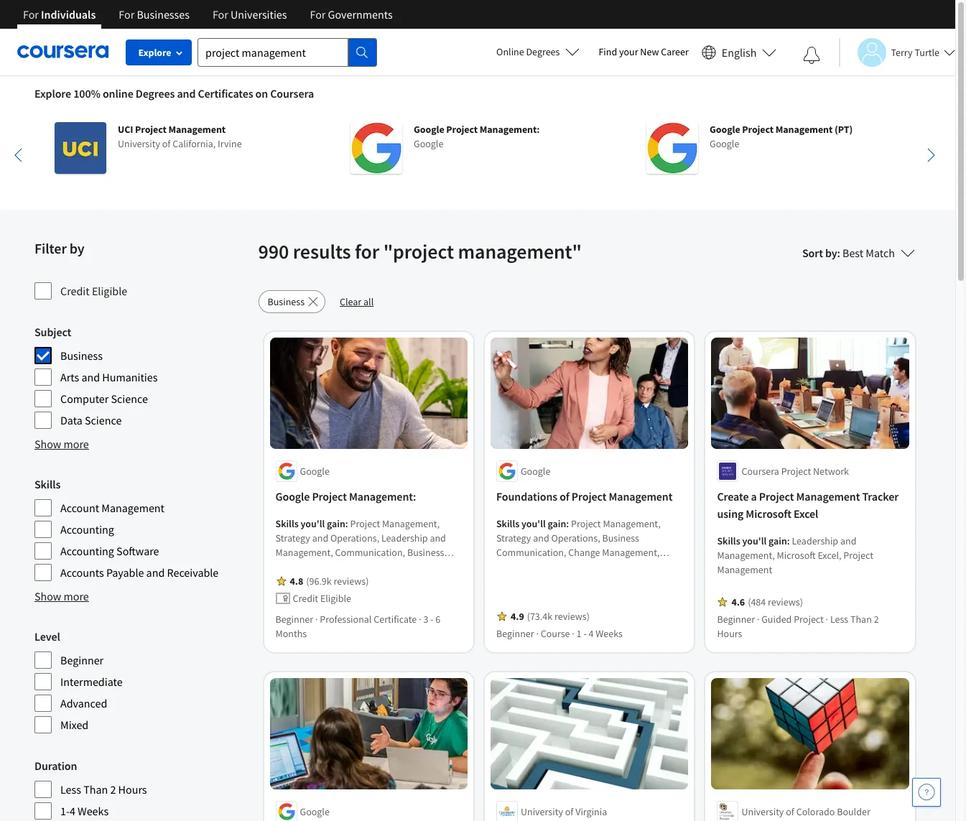 Task type: vqa. For each thing, say whether or not it's contained in the screenshot.
the Google Project Management: link
yes



Task type: locate. For each thing, give the bounding box(es) containing it.
0 vertical spatial credit eligible
[[60, 284, 127, 298]]

of
[[162, 137, 171, 150], [560, 489, 569, 504], [565, 805, 574, 818], [786, 805, 794, 818]]

: left leadership
[[787, 534, 790, 547]]

2 horizontal spatial university
[[742, 805, 784, 818]]

university left virginia
[[521, 805, 563, 818]]

skills
[[34, 477, 61, 491], [275, 517, 299, 530], [496, 517, 520, 530], [717, 534, 740, 547]]

3 for from the left
[[213, 7, 228, 22]]

online degrees
[[496, 45, 560, 58]]

1 vertical spatial credit eligible
[[293, 592, 351, 605]]

1 google image from the left
[[351, 122, 402, 174]]

0 horizontal spatial less
[[60, 782, 81, 797]]

0 horizontal spatial credit
[[60, 284, 90, 298]]

1 more from the top
[[64, 437, 89, 451]]

more down accounts
[[64, 589, 89, 603]]

and right arts
[[81, 370, 100, 384]]

skills up account
[[34, 477, 61, 491]]

1 vertical spatial accounting
[[60, 544, 114, 558]]

1 vertical spatial weeks
[[78, 804, 109, 818]]

0 horizontal spatial google image
[[351, 122, 402, 174]]

network
[[813, 465, 849, 478]]

0 vertical spatial show more
[[34, 437, 89, 451]]

1 vertical spatial -
[[584, 627, 587, 640]]

- right 1
[[584, 627, 587, 640]]

0 vertical spatial accounting
[[60, 522, 114, 537]]

0 vertical spatial science
[[111, 392, 148, 406]]

university down uci
[[118, 137, 160, 150]]

google image
[[351, 122, 402, 174], [647, 122, 698, 174]]

business inside button
[[268, 295, 305, 308]]

show notifications image
[[803, 47, 821, 64]]

google project management:
[[275, 489, 416, 504]]

beginner
[[275, 613, 313, 626], [717, 613, 755, 626], [496, 627, 534, 640], [60, 653, 104, 667]]

990 results for "project management"
[[258, 238, 582, 264]]

1 horizontal spatial credit
[[293, 592, 318, 605]]

2 inside beginner · guided project · less than 2 hours
[[874, 613, 879, 626]]

1 horizontal spatial less
[[830, 613, 849, 626]]

1 horizontal spatial you'll
[[522, 517, 546, 530]]

project inside uci project management university of california, irvine
[[135, 123, 167, 136]]

weeks right 1
[[596, 627, 623, 640]]

for for governments
[[310, 7, 326, 22]]

0 horizontal spatial 4
[[70, 804, 75, 818]]

find your new career link
[[592, 43, 696, 61]]

using
[[717, 506, 744, 521]]

beginner for beginner
[[60, 653, 104, 667]]

weeks
[[596, 627, 623, 640], [78, 804, 109, 818]]

0 horizontal spatial skills you'll gain :
[[275, 517, 350, 530]]

gain
[[327, 517, 345, 530], [548, 517, 566, 530], [769, 534, 787, 547]]

2 vertical spatial reviews)
[[555, 610, 590, 623]]

1 horizontal spatial 2
[[874, 613, 879, 626]]

university for university of colorado boulder
[[742, 805, 784, 818]]

microsoft
[[746, 506, 792, 521], [777, 549, 816, 562]]

skills you'll gain : up management,
[[717, 534, 792, 547]]

1 vertical spatial credit
[[293, 592, 318, 605]]

1 show from the top
[[34, 437, 61, 451]]

and inside leadership and management, microsoft excel, project management
[[840, 534, 857, 547]]

gain up management,
[[769, 534, 787, 547]]

0 vertical spatial show
[[34, 437, 61, 451]]

0 vertical spatial business
[[268, 295, 305, 308]]

microsoft inside create a project management tracker using microsoft excel
[[746, 506, 792, 521]]

more down data
[[64, 437, 89, 451]]

·
[[315, 613, 318, 626], [419, 613, 421, 626], [757, 613, 760, 626], [826, 613, 828, 626], [536, 627, 539, 640], [572, 627, 575, 640]]

intermediate
[[60, 675, 123, 689]]

for
[[23, 7, 39, 22], [119, 7, 134, 22], [213, 7, 228, 22], [310, 7, 326, 22]]

0 vertical spatial 4
[[589, 627, 594, 640]]

2 show more button from the top
[[34, 588, 89, 605]]

· left 1
[[572, 627, 575, 640]]

google image for google project management: google
[[351, 122, 402, 174]]

show more for data science
[[34, 437, 89, 451]]

of left colorado
[[786, 805, 794, 818]]

(pt)
[[835, 123, 853, 136]]

2 show more from the top
[[34, 589, 89, 603]]

1 horizontal spatial skills you'll gain :
[[496, 517, 571, 530]]

science for data science
[[85, 413, 122, 427]]

1 horizontal spatial by
[[825, 246, 837, 260]]

0 horizontal spatial reviews)
[[334, 575, 369, 588]]

1 horizontal spatial google image
[[647, 122, 698, 174]]

payable
[[106, 565, 144, 580]]

gain down google project management: at the bottom
[[327, 517, 345, 530]]

leadership
[[792, 534, 838, 547]]

hours inside duration group
[[118, 782, 147, 797]]

coursera up the 'a'
[[742, 465, 779, 478]]

than inside beginner · guided project · less than 2 hours
[[851, 613, 872, 626]]

2 google image from the left
[[647, 122, 698, 174]]

1 vertical spatial show more button
[[34, 588, 89, 605]]

management inside create a project management tracker using microsoft excel
[[796, 489, 860, 504]]

university of colorado boulder
[[742, 805, 870, 818]]

weeks inside duration group
[[78, 804, 109, 818]]

1 vertical spatial show more
[[34, 589, 89, 603]]

beginner up months
[[275, 613, 313, 626]]

0 vertical spatial microsoft
[[746, 506, 792, 521]]

clear all
[[340, 295, 374, 308]]

science
[[111, 392, 148, 406], [85, 413, 122, 427]]

you'll
[[301, 517, 325, 530], [522, 517, 546, 530], [742, 534, 767, 547]]

show more button for data
[[34, 435, 89, 453]]

0 horizontal spatial university
[[118, 137, 160, 150]]

1 vertical spatial more
[[64, 589, 89, 603]]

of left virginia
[[565, 805, 574, 818]]

1 horizontal spatial reviews)
[[555, 610, 590, 623]]

of for university of virginia
[[565, 805, 574, 818]]

accounting for accounting
[[60, 522, 114, 537]]

and
[[177, 86, 196, 101], [81, 370, 100, 384], [840, 534, 857, 547], [146, 565, 165, 580]]

1 vertical spatial science
[[85, 413, 122, 427]]

science down humanities
[[111, 392, 148, 406]]

governments
[[328, 7, 393, 22]]

beginner down 4.6
[[717, 613, 755, 626]]

:
[[837, 246, 840, 260], [345, 517, 348, 530], [566, 517, 569, 530], [787, 534, 790, 547]]

reviews)
[[334, 575, 369, 588], [768, 595, 803, 608], [555, 610, 590, 623]]

skills group
[[34, 476, 250, 582]]

0 horizontal spatial degrees
[[136, 86, 175, 101]]

business up arts
[[60, 348, 103, 363]]

1 accounting from the top
[[60, 522, 114, 537]]

university left colorado
[[742, 805, 784, 818]]

credit down 4.8
[[293, 592, 318, 605]]

and inside skills group
[[146, 565, 165, 580]]

0 vertical spatial -
[[430, 613, 434, 626]]

credit eligible down the (96.9k
[[293, 592, 351, 605]]

subject group
[[34, 323, 250, 430]]

university inside uci project management university of california, irvine
[[118, 137, 160, 150]]

credit eligible down filter by
[[60, 284, 127, 298]]

clear
[[340, 295, 361, 308]]

google inside google project management: link
[[275, 489, 310, 504]]

1 vertical spatial degrees
[[136, 86, 175, 101]]

explore for explore
[[138, 46, 171, 59]]

on
[[255, 86, 268, 101]]

0 vertical spatial explore
[[138, 46, 171, 59]]

accounts
[[60, 565, 104, 580]]

- inside beginner · professional certificate · 3 - 6 months
[[430, 613, 434, 626]]

4 down "less than 2 hours"
[[70, 804, 75, 818]]

management inside skills group
[[102, 501, 165, 515]]

1 horizontal spatial credit eligible
[[293, 592, 351, 605]]

2 horizontal spatial gain
[[769, 534, 787, 547]]

credit eligible
[[60, 284, 127, 298], [293, 592, 351, 605]]

show down data
[[34, 437, 61, 451]]

create a project management tracker using microsoft excel
[[717, 489, 899, 521]]

1 show more button from the top
[[34, 435, 89, 453]]

2 inside duration group
[[110, 782, 116, 797]]

show up level
[[34, 589, 61, 603]]

1 vertical spatial coursera
[[742, 465, 779, 478]]

gain down foundations of project management
[[548, 517, 566, 530]]

0 horizontal spatial coursera
[[270, 86, 314, 101]]

degrees right online
[[136, 86, 175, 101]]

project inside leadership and management, microsoft excel, project management
[[844, 549, 873, 562]]

0 vertical spatial show more button
[[34, 435, 89, 453]]

1 vertical spatial 2
[[110, 782, 116, 797]]

terry
[[891, 46, 913, 59]]

skills you'll gain : down google project management: at the bottom
[[275, 517, 350, 530]]

0 vertical spatial more
[[64, 437, 89, 451]]

explore down the for businesses
[[138, 46, 171, 59]]

2 accounting from the top
[[60, 544, 114, 558]]

degrees
[[526, 45, 560, 58], [136, 86, 175, 101]]

weeks down "less than 2 hours"
[[78, 804, 109, 818]]

coursera
[[270, 86, 314, 101], [742, 465, 779, 478]]

0 horizontal spatial -
[[430, 613, 434, 626]]

0 horizontal spatial explore
[[34, 86, 71, 101]]

beginner for beginner · professional certificate · 3 - 6 months
[[275, 613, 313, 626]]

uci project management university of california, irvine
[[118, 123, 242, 150]]

0 vertical spatial weeks
[[596, 627, 623, 640]]

beginner inside beginner · guided project · less than 2 hours
[[717, 613, 755, 626]]

degrees right the online
[[526, 45, 560, 58]]

banner navigation
[[11, 0, 404, 40]]

by for sort
[[825, 246, 837, 260]]

1 vertical spatial explore
[[34, 86, 71, 101]]

4 right 1
[[589, 627, 594, 640]]

1 for from the left
[[23, 7, 39, 22]]

0 horizontal spatial management:
[[349, 489, 416, 504]]

1 vertical spatial microsoft
[[777, 549, 816, 562]]

0 vertical spatial coursera
[[270, 86, 314, 101]]

: left best
[[837, 246, 840, 260]]

1 vertical spatial management:
[[349, 489, 416, 504]]

you'll up management,
[[742, 534, 767, 547]]

explore inside dropdown button
[[138, 46, 171, 59]]

2 horizontal spatial reviews)
[[768, 595, 803, 608]]

reviews) up guided
[[768, 595, 803, 608]]

for left individuals
[[23, 7, 39, 22]]

skills inside group
[[34, 477, 61, 491]]

business down 990
[[268, 295, 305, 308]]

business
[[268, 295, 305, 308], [60, 348, 103, 363]]

university
[[118, 137, 160, 150], [521, 805, 563, 818], [742, 805, 784, 818]]

1 horizontal spatial gain
[[548, 517, 566, 530]]

accounting for accounting software
[[60, 544, 114, 558]]

software
[[116, 544, 159, 558]]

1 horizontal spatial 4
[[589, 627, 594, 640]]

show
[[34, 437, 61, 451], [34, 589, 61, 603]]

for left governments on the top of page
[[310, 7, 326, 22]]

skills you'll gain : for foundations
[[496, 517, 571, 530]]

degrees inside dropdown button
[[526, 45, 560, 58]]

reviews) right the (96.9k
[[334, 575, 369, 588]]

1 horizontal spatial eligible
[[320, 592, 351, 605]]

show more button down accounts
[[34, 588, 89, 605]]

accounts payable and receivable
[[60, 565, 219, 580]]

by right filter
[[69, 239, 84, 257]]

1 horizontal spatial than
[[851, 613, 872, 626]]

for left the "businesses"
[[119, 7, 134, 22]]

new
[[640, 45, 659, 58]]

show more down accounts
[[34, 589, 89, 603]]

show for data
[[34, 437, 61, 451]]

skills you'll gain : for google
[[275, 517, 350, 530]]

1 horizontal spatial university
[[521, 805, 563, 818]]

0 vertical spatial than
[[851, 613, 872, 626]]

english button
[[696, 29, 783, 75]]

2 horizontal spatial skills you'll gain :
[[717, 534, 792, 547]]

level
[[34, 629, 60, 644]]

hours
[[717, 627, 742, 640], [118, 782, 147, 797]]

microsoft down leadership
[[777, 549, 816, 562]]

0 vertical spatial reviews)
[[334, 575, 369, 588]]

project inside beginner · guided project · less than 2 hours
[[794, 613, 824, 626]]

beginner up intermediate on the bottom left of the page
[[60, 653, 104, 667]]

project inside create a project management tracker using microsoft excel
[[759, 489, 794, 504]]

clear all button
[[331, 290, 382, 313]]

less
[[830, 613, 849, 626], [60, 782, 81, 797]]

2 for from the left
[[119, 7, 134, 22]]

beginner for beginner · course · 1 - 4 weeks
[[496, 627, 534, 640]]

reviews) up 1
[[555, 610, 590, 623]]

1 horizontal spatial hours
[[717, 627, 742, 640]]

management,
[[717, 549, 775, 562]]

eligible
[[92, 284, 127, 298], [320, 592, 351, 605]]

1 horizontal spatial business
[[268, 295, 305, 308]]

1 show more from the top
[[34, 437, 89, 451]]

0 horizontal spatial you'll
[[301, 517, 325, 530]]

project
[[135, 123, 167, 136], [446, 123, 478, 136], [742, 123, 774, 136], [781, 465, 811, 478], [312, 489, 347, 504], [572, 489, 607, 504], [759, 489, 794, 504], [844, 549, 873, 562], [794, 613, 824, 626]]

management: for google project management:
[[349, 489, 416, 504]]

and down software
[[146, 565, 165, 580]]

online degrees button
[[485, 36, 592, 68]]

beginner inside level group
[[60, 653, 104, 667]]

arts and humanities
[[60, 370, 158, 384]]

terry turtle button
[[839, 38, 955, 66]]

0 vertical spatial credit
[[60, 284, 90, 298]]

0 vertical spatial hours
[[717, 627, 742, 640]]

beginner down the 4.9
[[496, 627, 534, 640]]

show for accounts
[[34, 589, 61, 603]]

for left universities
[[213, 7, 228, 22]]

1 vertical spatial 4
[[70, 804, 75, 818]]

by right sort at the top
[[825, 246, 837, 260]]

business inside subject group
[[60, 348, 103, 363]]

0 horizontal spatial gain
[[327, 517, 345, 530]]

more for accounts
[[64, 589, 89, 603]]

beginner · professional certificate · 3 - 6 months
[[275, 613, 441, 640]]

google project management: google
[[414, 123, 540, 150]]

accounting up accounts
[[60, 544, 114, 558]]

less right guided
[[830, 613, 849, 626]]

1 vertical spatial hours
[[118, 782, 147, 797]]

0 horizontal spatial 2
[[110, 782, 116, 797]]

and inside subject group
[[81, 370, 100, 384]]

2 more from the top
[[64, 589, 89, 603]]

microsoft down the 'a'
[[746, 506, 792, 521]]

management:
[[480, 123, 540, 136], [349, 489, 416, 504]]

0 vertical spatial management:
[[480, 123, 540, 136]]

beginner inside beginner · professional certificate · 3 - 6 months
[[275, 613, 313, 626]]

990
[[258, 238, 289, 264]]

duration
[[34, 759, 77, 773]]

of for university of colorado boulder
[[786, 805, 794, 818]]

None search field
[[198, 38, 377, 66]]

duration group
[[34, 757, 250, 821]]

1 horizontal spatial coursera
[[742, 465, 779, 478]]

1 vertical spatial business
[[60, 348, 103, 363]]

1 horizontal spatial explore
[[138, 46, 171, 59]]

0 horizontal spatial by
[[69, 239, 84, 257]]

2
[[874, 613, 879, 626], [110, 782, 116, 797]]

0 horizontal spatial weeks
[[78, 804, 109, 818]]

google
[[414, 123, 444, 136], [710, 123, 740, 136], [414, 137, 444, 150], [710, 137, 739, 150], [300, 465, 330, 478], [521, 465, 551, 478], [275, 489, 310, 504], [300, 805, 330, 818]]

show more button down data
[[34, 435, 89, 453]]

microsoft inside leadership and management, microsoft excel, project management
[[777, 549, 816, 562]]

coursera right 'on'
[[270, 86, 314, 101]]

2 show from the top
[[34, 589, 61, 603]]

- left 6
[[430, 613, 434, 626]]

of right the foundations
[[560, 489, 569, 504]]

excel,
[[818, 549, 842, 562]]

0 horizontal spatial than
[[83, 782, 108, 797]]

help center image
[[918, 784, 935, 801]]

by for filter
[[69, 239, 84, 257]]

4.9 (73.4k reviews)
[[511, 610, 590, 623]]

management inside uci project management university of california, irvine
[[168, 123, 226, 136]]

you'll down the foundations
[[522, 517, 546, 530]]

0 horizontal spatial eligible
[[92, 284, 127, 298]]

individuals
[[41, 7, 96, 22]]

1 vertical spatial eligible
[[320, 592, 351, 605]]

you'll down google project management: at the bottom
[[301, 517, 325, 530]]

science down the computer science
[[85, 413, 122, 427]]

show more down data
[[34, 437, 89, 451]]

for for individuals
[[23, 7, 39, 22]]

1 horizontal spatial management:
[[480, 123, 540, 136]]

management: inside google project management: google
[[480, 123, 540, 136]]

california,
[[173, 137, 216, 150]]

1 vertical spatial than
[[83, 782, 108, 797]]

1 vertical spatial show
[[34, 589, 61, 603]]

0 vertical spatial degrees
[[526, 45, 560, 58]]

explore left 100%
[[34, 86, 71, 101]]

1 vertical spatial less
[[60, 782, 81, 797]]

accounting down account
[[60, 522, 114, 537]]

0 horizontal spatial business
[[60, 348, 103, 363]]

4
[[589, 627, 594, 640], [70, 804, 75, 818]]

you'll for foundations
[[522, 517, 546, 530]]

management inside the google project management (pt) google
[[776, 123, 833, 136]]

0 vertical spatial eligible
[[92, 284, 127, 298]]

4 inside duration group
[[70, 804, 75, 818]]

less up '1-' in the left of the page
[[60, 782, 81, 797]]

4 for from the left
[[310, 7, 326, 22]]

0 horizontal spatial hours
[[118, 782, 147, 797]]

and up excel,
[[840, 534, 857, 547]]

0 vertical spatial less
[[830, 613, 849, 626]]

1 horizontal spatial degrees
[[526, 45, 560, 58]]

credit down filter by
[[60, 284, 90, 298]]

skills you'll gain : down the foundations
[[496, 517, 571, 530]]

more for data
[[64, 437, 89, 451]]

4.8
[[290, 575, 303, 588]]

1 vertical spatial reviews)
[[768, 595, 803, 608]]

0 vertical spatial 2
[[874, 613, 879, 626]]

hours inside beginner · guided project · less than 2 hours
[[717, 627, 742, 640]]

colorado
[[796, 805, 835, 818]]

of left "california,"
[[162, 137, 171, 150]]

data science
[[60, 413, 122, 427]]



Task type: describe. For each thing, give the bounding box(es) containing it.
1-
[[60, 804, 70, 818]]

career
[[661, 45, 689, 58]]

for for universities
[[213, 7, 228, 22]]

your
[[619, 45, 638, 58]]

find your new career
[[599, 45, 689, 58]]

1 horizontal spatial -
[[584, 627, 587, 640]]

: down google project management: at the bottom
[[345, 517, 348, 530]]

0 horizontal spatial credit eligible
[[60, 284, 127, 298]]

: down foundations of project management
[[566, 517, 569, 530]]

account
[[60, 501, 99, 515]]

(484
[[748, 595, 766, 608]]

virginia
[[576, 805, 607, 818]]

explore button
[[126, 40, 192, 65]]

filter
[[34, 239, 67, 257]]

management inside leadership and management, microsoft excel, project management
[[717, 563, 772, 576]]

you'll for google
[[301, 517, 325, 530]]

for universities
[[213, 7, 287, 22]]

· left professional
[[315, 613, 318, 626]]

level group
[[34, 628, 250, 734]]

certificates
[[198, 86, 253, 101]]

online
[[496, 45, 524, 58]]

find
[[599, 45, 617, 58]]

management inside foundations of project management link
[[609, 489, 673, 504]]

(73.4k
[[527, 610, 553, 623]]

4.8 (96.9k reviews)
[[290, 575, 369, 588]]

less than 2 hours
[[60, 782, 147, 797]]

account management
[[60, 501, 165, 515]]

science for computer science
[[111, 392, 148, 406]]

google image for google project management (pt) google
[[647, 122, 698, 174]]

skills up management,
[[717, 534, 740, 547]]

foundations of project management link
[[496, 488, 683, 505]]

explore for explore 100% online degrees and certificates on coursera
[[34, 86, 71, 101]]

reviews) for of
[[555, 610, 590, 623]]

google project management: link
[[275, 488, 462, 505]]

of inside uci project management university of california, irvine
[[162, 137, 171, 150]]

of for foundations of project management
[[560, 489, 569, 504]]

create
[[717, 489, 749, 504]]

university of virginia
[[521, 805, 607, 818]]

leadership and management, microsoft excel, project management
[[717, 534, 873, 576]]

skills down the foundations
[[496, 517, 520, 530]]

explore 100% online degrees and certificates on coursera
[[34, 86, 314, 101]]

sort
[[802, 246, 823, 260]]

1
[[577, 627, 582, 640]]

beginner · course · 1 - 4 weeks
[[496, 627, 623, 640]]

professional
[[320, 613, 372, 626]]

all
[[363, 295, 374, 308]]

6
[[436, 613, 441, 626]]

management: for google project management: google
[[480, 123, 540, 136]]

results
[[293, 238, 351, 264]]

university for university of virginia
[[521, 805, 563, 818]]

management"
[[458, 238, 582, 264]]

· right guided
[[826, 613, 828, 626]]

reviews) for a
[[768, 595, 803, 608]]

online
[[103, 86, 133, 101]]

1-4 weeks
[[60, 804, 109, 818]]

4.6
[[732, 595, 745, 608]]

show more for accounts payable and receivable
[[34, 589, 89, 603]]

advanced
[[60, 696, 107, 710]]

· down (73.4k at right bottom
[[536, 627, 539, 640]]

businesses
[[137, 7, 190, 22]]

arts
[[60, 370, 79, 384]]

match
[[866, 246, 895, 260]]

computer science
[[60, 392, 148, 406]]

for businesses
[[119, 7, 190, 22]]

excel
[[794, 506, 818, 521]]

course
[[541, 627, 570, 640]]

mixed
[[60, 718, 89, 732]]

show more button for accounts
[[34, 588, 89, 605]]

subject
[[34, 325, 71, 339]]

2 horizontal spatial you'll
[[742, 534, 767, 547]]

best
[[843, 246, 864, 260]]

business button
[[258, 290, 325, 313]]

reviews) for project
[[334, 575, 369, 588]]

universities
[[231, 7, 287, 22]]

coursera project network
[[742, 465, 849, 478]]

project inside google project management: google
[[446, 123, 478, 136]]

less inside beginner · guided project · less than 2 hours
[[830, 613, 849, 626]]

months
[[275, 627, 307, 640]]

4.9
[[511, 610, 524, 623]]

"project
[[383, 238, 454, 264]]

4.6 (484 reviews)
[[732, 595, 803, 608]]

beginner for beginner · guided project · less than 2 hours
[[717, 613, 755, 626]]

university of california, irvine image
[[55, 122, 106, 174]]

boulder
[[837, 805, 870, 818]]

computer
[[60, 392, 109, 406]]

a
[[751, 489, 757, 504]]

create a project management tracker using microsoft excel link
[[717, 488, 904, 522]]

gain for of
[[548, 517, 566, 530]]

· left "3"
[[419, 613, 421, 626]]

certificate
[[374, 613, 417, 626]]

gain for project
[[327, 517, 345, 530]]

What do you want to learn? text field
[[198, 38, 348, 66]]

english
[[722, 45, 757, 59]]

terry turtle
[[891, 46, 940, 59]]

project inside the google project management (pt) google
[[742, 123, 774, 136]]

· down (484
[[757, 613, 760, 626]]

than inside duration group
[[83, 782, 108, 797]]

guided
[[762, 613, 792, 626]]

for for businesses
[[119, 7, 134, 22]]

data
[[60, 413, 82, 427]]

for governments
[[310, 7, 393, 22]]

skills up 4.8
[[275, 517, 299, 530]]

irvine
[[218, 137, 242, 150]]

and left certificates
[[177, 86, 196, 101]]

foundations
[[496, 489, 557, 504]]

sort by : best match
[[802, 246, 895, 260]]

accounting software
[[60, 544, 159, 558]]

1 horizontal spatial weeks
[[596, 627, 623, 640]]

humanities
[[102, 370, 158, 384]]

receivable
[[167, 565, 219, 580]]

less inside duration group
[[60, 782, 81, 797]]

for individuals
[[23, 7, 96, 22]]

3
[[423, 613, 428, 626]]

beginner · guided project · less than 2 hours
[[717, 613, 879, 640]]

(96.9k
[[306, 575, 332, 588]]

coursera image
[[17, 40, 108, 63]]



